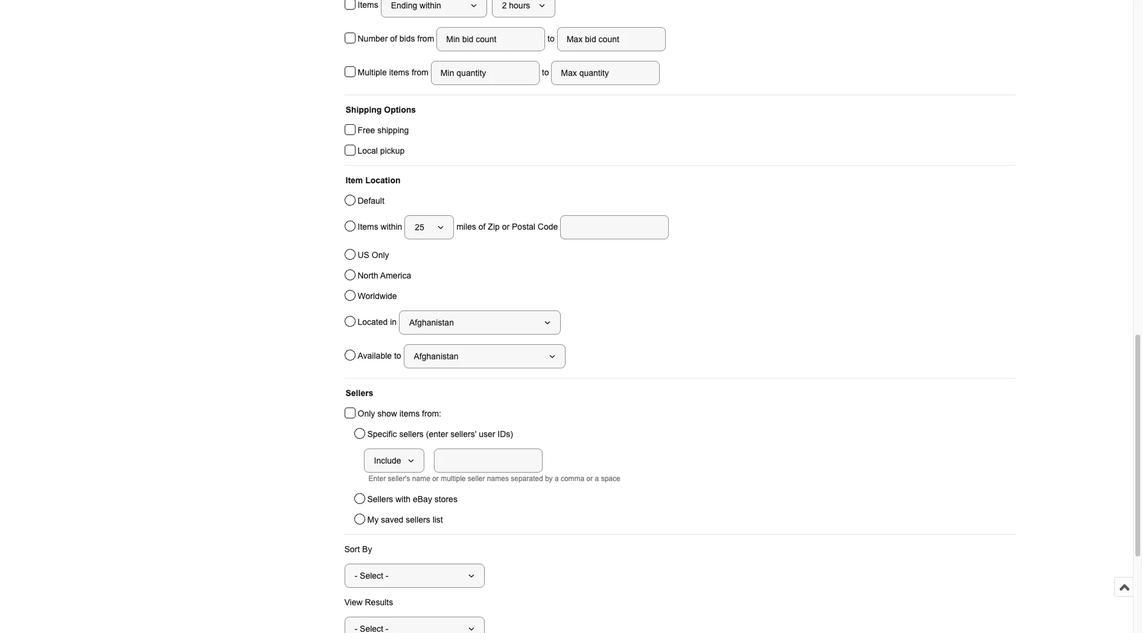 Task type: describe. For each thing, give the bounding box(es) containing it.
shipping
[[346, 105, 382, 115]]

only show items from:
[[358, 409, 441, 419]]

to for multiple items from
[[540, 67, 551, 77]]

sort by
[[344, 545, 372, 555]]

1 vertical spatial only
[[358, 409, 375, 419]]

or for zip
[[502, 222, 510, 232]]

my
[[367, 516, 379, 525]]

stores
[[434, 495, 458, 505]]

sort
[[344, 545, 360, 555]]

free shipping
[[358, 126, 409, 135]]

local
[[358, 146, 378, 156]]

miles
[[456, 222, 476, 232]]

1 vertical spatial sellers
[[406, 516, 430, 525]]

number of bids from
[[358, 34, 437, 43]]

1 vertical spatial items
[[399, 409, 420, 419]]

0 vertical spatial items
[[389, 67, 409, 77]]

within
[[381, 222, 402, 232]]

available
[[358, 351, 392, 361]]

postal
[[512, 222, 535, 232]]

show
[[377, 409, 397, 419]]

separated
[[511, 475, 543, 484]]

name
[[412, 475, 430, 484]]

results
[[365, 598, 393, 608]]

north
[[358, 271, 378, 281]]

space
[[601, 475, 620, 484]]

view results
[[344, 598, 393, 608]]

america
[[380, 271, 411, 281]]

or for name
[[432, 475, 439, 484]]

user
[[479, 430, 495, 439]]

0 vertical spatial sellers
[[399, 430, 424, 439]]

multiple
[[358, 67, 387, 77]]

view
[[344, 598, 363, 608]]

enter
[[369, 475, 386, 484]]

enter seller's name or multiple seller names separated by a comma or a space
[[369, 475, 620, 484]]

(enter
[[426, 430, 448, 439]]

code
[[538, 222, 558, 232]]

seller
[[468, 475, 485, 484]]

miles of zip or postal code
[[454, 222, 560, 232]]

zip
[[488, 222, 500, 232]]

2 a from the left
[[595, 475, 599, 484]]

options
[[384, 105, 416, 115]]

comma
[[561, 475, 584, 484]]

my saved sellers list
[[367, 516, 443, 525]]

us only
[[358, 251, 389, 260]]

list
[[433, 516, 443, 525]]

location
[[365, 176, 401, 185]]

saved
[[381, 516, 403, 525]]

from:
[[422, 409, 441, 419]]

sellers for sellers with ebay stores
[[367, 495, 393, 505]]

pickup
[[380, 146, 405, 156]]



Task type: vqa. For each thing, say whether or not it's contained in the screenshot.
ratings
no



Task type: locate. For each thing, give the bounding box(es) containing it.
items
[[389, 67, 409, 77], [399, 409, 420, 419]]

sellers
[[399, 430, 424, 439], [406, 516, 430, 525]]

item
[[346, 176, 363, 185]]

of left the bids
[[390, 34, 397, 43]]

sellers down available
[[346, 389, 373, 398]]

of left the zip
[[479, 222, 486, 232]]

items right multiple
[[389, 67, 409, 77]]

in
[[390, 317, 397, 327]]

located
[[358, 317, 388, 327]]

or right comma
[[587, 475, 593, 484]]

1 a from the left
[[555, 475, 559, 484]]

only
[[372, 251, 389, 260], [358, 409, 375, 419]]

1 horizontal spatial a
[[595, 475, 599, 484]]

located in
[[358, 317, 399, 327]]

us
[[358, 251, 369, 260]]

or
[[502, 222, 510, 232], [432, 475, 439, 484], [587, 475, 593, 484]]

1 vertical spatial from
[[412, 67, 429, 77]]

with
[[395, 495, 411, 505]]

items
[[358, 222, 378, 232]]

1 vertical spatial of
[[479, 222, 486, 232]]

ids)
[[498, 430, 513, 439]]

sellers with ebay stores
[[367, 495, 458, 505]]

only left show
[[358, 409, 375, 419]]

a right by
[[555, 475, 559, 484]]

1 vertical spatial to
[[540, 67, 551, 77]]

2 horizontal spatial or
[[587, 475, 593, 484]]

sellers'
[[450, 430, 476, 439]]

0 horizontal spatial or
[[432, 475, 439, 484]]

0 vertical spatial to
[[545, 34, 557, 43]]

item location
[[346, 176, 401, 185]]

of
[[390, 34, 397, 43], [479, 222, 486, 232]]

to
[[545, 34, 557, 43], [540, 67, 551, 77], [394, 351, 401, 361]]

or right name
[[432, 475, 439, 484]]

specific
[[367, 430, 397, 439]]

by
[[545, 475, 553, 484]]

sellers for sellers
[[346, 389, 373, 398]]

or right the zip
[[502, 222, 510, 232]]

1 horizontal spatial of
[[479, 222, 486, 232]]

Zip or Postal Code text field
[[560, 215, 669, 240]]

specific sellers (enter sellers' user ids)
[[367, 430, 513, 439]]

north america
[[358, 271, 411, 281]]

by
[[362, 545, 372, 555]]

of for number
[[390, 34, 397, 43]]

to for number of bids from
[[545, 34, 557, 43]]

1 horizontal spatial or
[[502, 222, 510, 232]]

0 vertical spatial of
[[390, 34, 397, 43]]

free
[[358, 126, 375, 135]]

from right the bids
[[417, 34, 434, 43]]

0 vertical spatial from
[[417, 34, 434, 43]]

2 vertical spatial to
[[394, 351, 401, 361]]

Enter Maximum Quantity text field
[[551, 61, 660, 85]]

a left space
[[595, 475, 599, 484]]

0 horizontal spatial of
[[390, 34, 397, 43]]

Enter minimum number of bids text field
[[437, 27, 545, 51]]

number
[[358, 34, 388, 43]]

Enter maximum number of bids text field
[[557, 27, 666, 51]]

shipping options
[[346, 105, 416, 115]]

local pickup
[[358, 146, 405, 156]]

sellers down 'enter'
[[367, 495, 393, 505]]

multiple items from
[[358, 67, 431, 77]]

Seller ID text field
[[434, 449, 542, 473]]

Enter minimum quantity text field
[[431, 61, 540, 85]]

ebay
[[413, 495, 432, 505]]

default
[[358, 196, 384, 206]]

only right us
[[372, 251, 389, 260]]

names
[[487, 475, 509, 484]]

sellers left list
[[406, 516, 430, 525]]

of for miles
[[479, 222, 486, 232]]

1 vertical spatial sellers
[[367, 495, 393, 505]]

items left from: at the left of the page
[[399, 409, 420, 419]]

0 horizontal spatial a
[[555, 475, 559, 484]]

sellers down only show items from:
[[399, 430, 424, 439]]

a
[[555, 475, 559, 484], [595, 475, 599, 484]]

from
[[417, 34, 434, 43], [412, 67, 429, 77]]

multiple
[[441, 475, 466, 484]]

bids
[[399, 34, 415, 43]]

available to
[[358, 351, 404, 361]]

from down the bids
[[412, 67, 429, 77]]

shipping
[[377, 126, 409, 135]]

worldwide
[[358, 292, 397, 301]]

sellers
[[346, 389, 373, 398], [367, 495, 393, 505]]

0 vertical spatial only
[[372, 251, 389, 260]]

0 vertical spatial sellers
[[346, 389, 373, 398]]

seller's
[[388, 475, 410, 484]]

items within
[[358, 222, 405, 232]]



